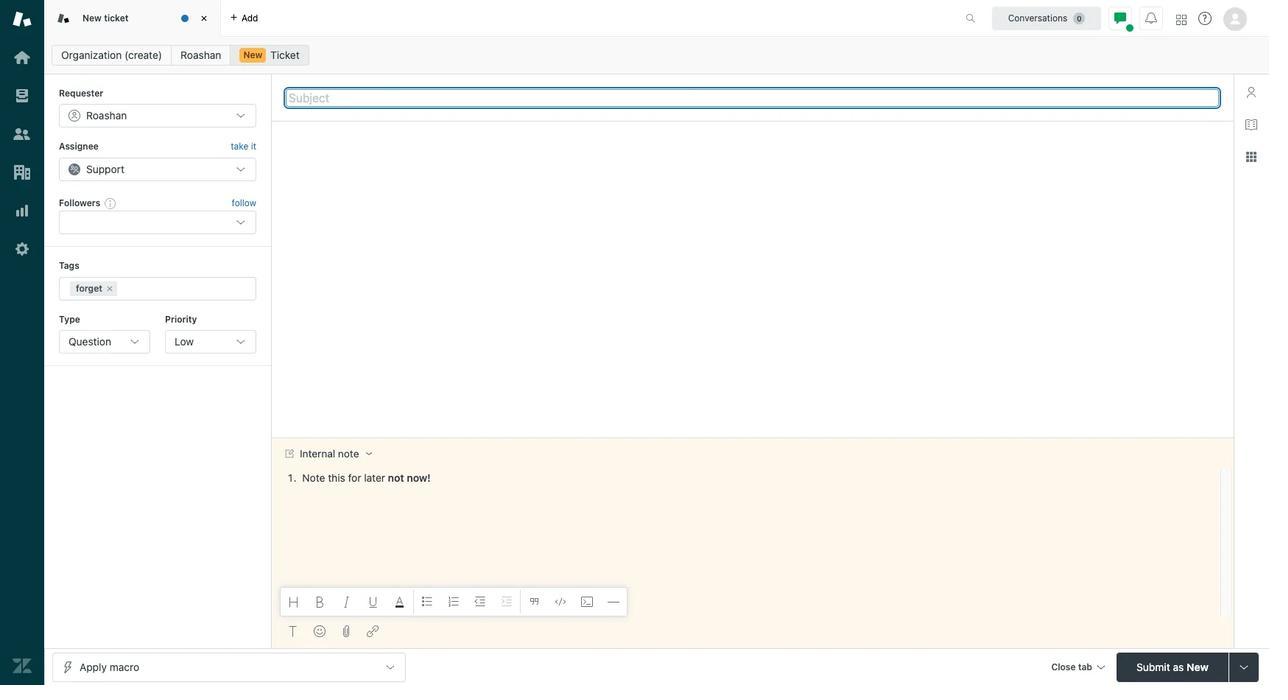Task type: locate. For each thing, give the bounding box(es) containing it.
zendesk image
[[13, 656, 32, 676]]

new inside secondary element
[[243, 49, 263, 60]]

0 vertical spatial new
[[83, 12, 102, 23]]

low button
[[165, 330, 256, 354]]

admin image
[[13, 239, 32, 259]]

not
[[388, 472, 404, 484]]

0 horizontal spatial roashan
[[86, 109, 127, 122]]

minimize composer image
[[747, 432, 759, 444]]

numbered list (cmd shift 7) image
[[448, 596, 460, 608]]

notifications image
[[1146, 12, 1158, 24]]

new ticket
[[83, 12, 129, 23]]

1 horizontal spatial roashan
[[181, 49, 221, 61]]

1 vertical spatial new
[[243, 49, 263, 60]]

close
[[1052, 661, 1076, 672]]

0 vertical spatial roashan
[[181, 49, 221, 61]]

Internal note composer text field
[[279, 469, 1216, 500]]

remove image
[[105, 284, 114, 293]]

1 horizontal spatial new
[[243, 49, 263, 60]]

organization (create)
[[61, 49, 162, 61]]

new
[[83, 12, 102, 23], [243, 49, 263, 60], [1187, 661, 1209, 673]]

priority
[[165, 314, 197, 325]]

support
[[86, 163, 124, 175]]

assignee
[[59, 141, 99, 152]]

follow button
[[232, 197, 256, 210]]

roashan
[[181, 49, 221, 61], [86, 109, 127, 122]]

organization (create) button
[[52, 45, 172, 66]]

take
[[231, 141, 249, 152]]

question button
[[59, 330, 150, 354]]

roashan inside requester element
[[86, 109, 127, 122]]

roashan down requester
[[86, 109, 127, 122]]

internal note button
[[272, 438, 384, 469]]

italic (cmd i) image
[[341, 596, 353, 608]]

2 horizontal spatial new
[[1187, 661, 1209, 673]]

forget
[[76, 283, 102, 294]]

1 vertical spatial roashan
[[86, 109, 127, 122]]

submit
[[1137, 661, 1171, 673]]

tags
[[59, 260, 79, 271]]

submit as new
[[1137, 661, 1209, 673]]

code span (ctrl shift 5) image
[[555, 596, 567, 608]]

later
[[364, 472, 385, 484]]

bulleted list (cmd shift 8) image
[[421, 596, 433, 608]]

now!
[[407, 472, 431, 484]]

roashan down close image
[[181, 49, 221, 61]]

button displays agent's chat status as online. image
[[1115, 12, 1127, 24]]

0 horizontal spatial new
[[83, 12, 102, 23]]

increase indent (cmd ]) image
[[501, 596, 513, 608]]

assignee element
[[59, 158, 256, 181]]

add link (cmd k) image
[[367, 626, 379, 637]]

close tab
[[1052, 661, 1093, 672]]

tab
[[1078, 661, 1093, 672]]

conversations button
[[992, 6, 1102, 30]]

add
[[242, 12, 258, 23]]

tabs tab list
[[44, 0, 950, 37]]

apps image
[[1246, 151, 1258, 163]]

new inside tab
[[83, 12, 102, 23]]

quote (cmd shift 9) image
[[528, 596, 540, 608]]

organization
[[61, 49, 122, 61]]



Task type: vqa. For each thing, say whether or not it's contained in the screenshot.
Roashan within the the Requester element
yes



Task type: describe. For each thing, give the bounding box(es) containing it.
organizations image
[[13, 163, 32, 182]]

decrease indent (cmd [) image
[[474, 596, 486, 608]]

requester element
[[59, 104, 256, 128]]

note
[[338, 448, 359, 460]]

zendesk support image
[[13, 10, 32, 29]]

get help image
[[1199, 12, 1212, 25]]

low
[[175, 335, 194, 348]]

2 vertical spatial new
[[1187, 661, 1209, 673]]

as
[[1173, 661, 1184, 673]]

Subject field
[[286, 89, 1219, 106]]

zendesk products image
[[1177, 14, 1187, 25]]

add attachment image
[[340, 626, 352, 637]]

reporting image
[[13, 201, 32, 220]]

customers image
[[13, 125, 32, 144]]

internal note
[[300, 448, 359, 460]]

horizontal rule (cmd shift l) image
[[608, 596, 620, 608]]

note this for later not now!
[[302, 472, 431, 484]]

knowledge image
[[1246, 119, 1258, 130]]

close tab button
[[1045, 652, 1111, 684]]

roashan link
[[171, 45, 231, 66]]

ticket
[[271, 49, 300, 61]]

code block (ctrl shift 6) image
[[581, 596, 593, 608]]

followers
[[59, 197, 100, 208]]

question
[[69, 335, 111, 348]]

insert emojis image
[[314, 626, 326, 637]]

take it
[[231, 141, 256, 152]]

apply macro
[[80, 661, 139, 673]]

new for new
[[243, 49, 263, 60]]

macro
[[110, 661, 139, 673]]

views image
[[13, 86, 32, 105]]

note
[[302, 472, 325, 484]]

apply
[[80, 661, 107, 673]]

bold (cmd b) image
[[315, 596, 326, 608]]

new for new ticket
[[83, 12, 102, 23]]

follow
[[232, 197, 256, 208]]

main element
[[0, 0, 44, 685]]

this
[[328, 472, 345, 484]]

close image
[[197, 11, 211, 26]]

get started image
[[13, 48, 32, 67]]

conversations
[[1008, 12, 1068, 23]]

headings image
[[288, 596, 300, 608]]

displays possible ticket submission types image
[[1239, 661, 1250, 673]]

type
[[59, 314, 80, 325]]

ticket
[[104, 12, 129, 23]]

secondary element
[[44, 41, 1269, 70]]

internal
[[300, 448, 335, 460]]

new ticket tab
[[44, 0, 221, 37]]

format text image
[[287, 626, 299, 637]]

info on adding followers image
[[105, 197, 117, 209]]

for
[[348, 472, 361, 484]]

followers element
[[59, 211, 256, 234]]

it
[[251, 141, 256, 152]]

take it button
[[231, 140, 256, 155]]

requester
[[59, 88, 103, 99]]

underline (cmd u) image
[[368, 596, 379, 608]]

add button
[[221, 0, 267, 36]]

customer context image
[[1246, 86, 1258, 98]]

roashan inside secondary element
[[181, 49, 221, 61]]

(create)
[[125, 49, 162, 61]]



